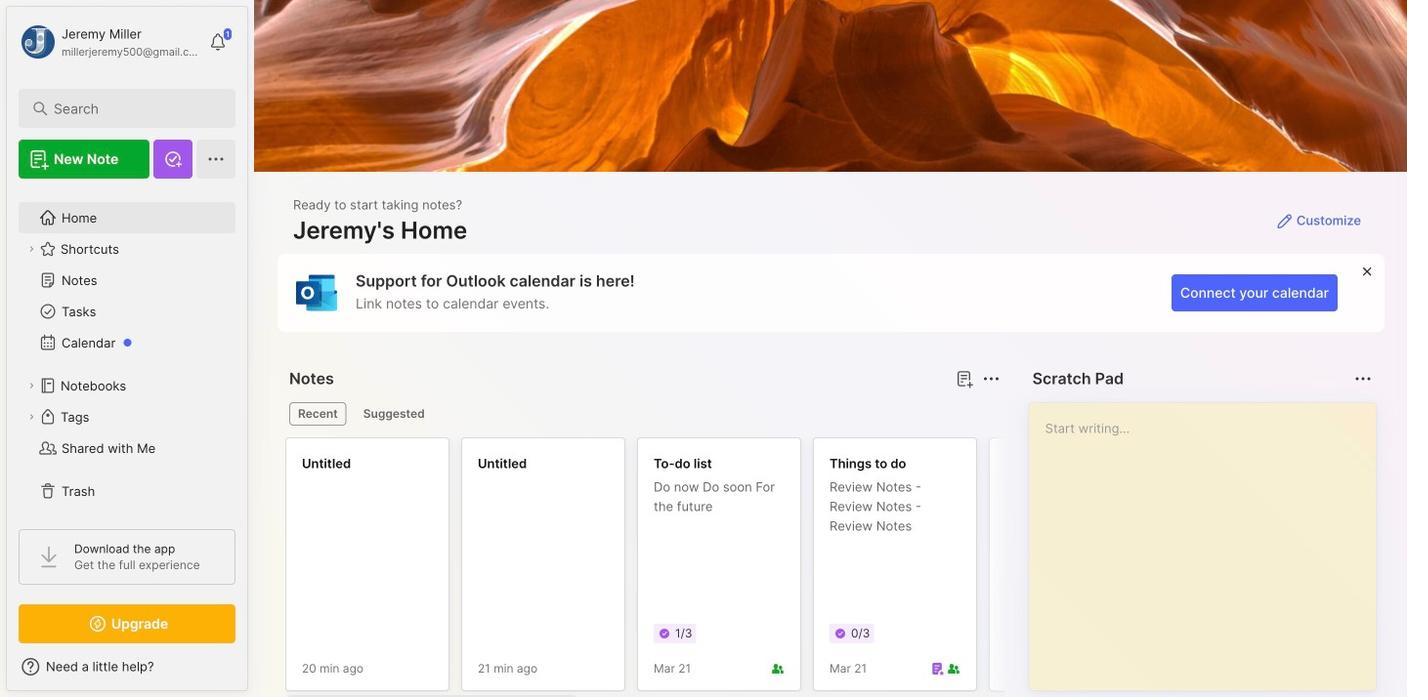 Task type: describe. For each thing, give the bounding box(es) containing it.
WHAT'S NEW field
[[7, 652, 247, 683]]

expand notebooks image
[[25, 380, 37, 392]]

Account field
[[19, 22, 199, 62]]

Start writing… text field
[[1045, 404, 1375, 675]]

1 tab from the left
[[289, 403, 347, 426]]

main element
[[0, 0, 254, 698]]

none search field inside main element
[[54, 97, 210, 120]]



Task type: locate. For each thing, give the bounding box(es) containing it.
2 tab from the left
[[354, 403, 434, 426]]

expand tags image
[[25, 411, 37, 423]]

row group
[[285, 438, 1407, 698]]

Search text field
[[54, 100, 210, 118]]

More actions field
[[1350, 365, 1377, 393]]

click to collapse image
[[247, 662, 261, 685]]

more actions image
[[1352, 367, 1375, 391]]

tree inside main element
[[7, 191, 247, 519]]

tab list
[[289, 403, 997, 426]]

1 horizontal spatial tab
[[354, 403, 434, 426]]

0 horizontal spatial tab
[[289, 403, 347, 426]]

tree
[[7, 191, 247, 519]]

None search field
[[54, 97, 210, 120]]

tab
[[289, 403, 347, 426], [354, 403, 434, 426]]



Task type: vqa. For each thing, say whether or not it's contained in the screenshot.
Start writing… text field
yes



